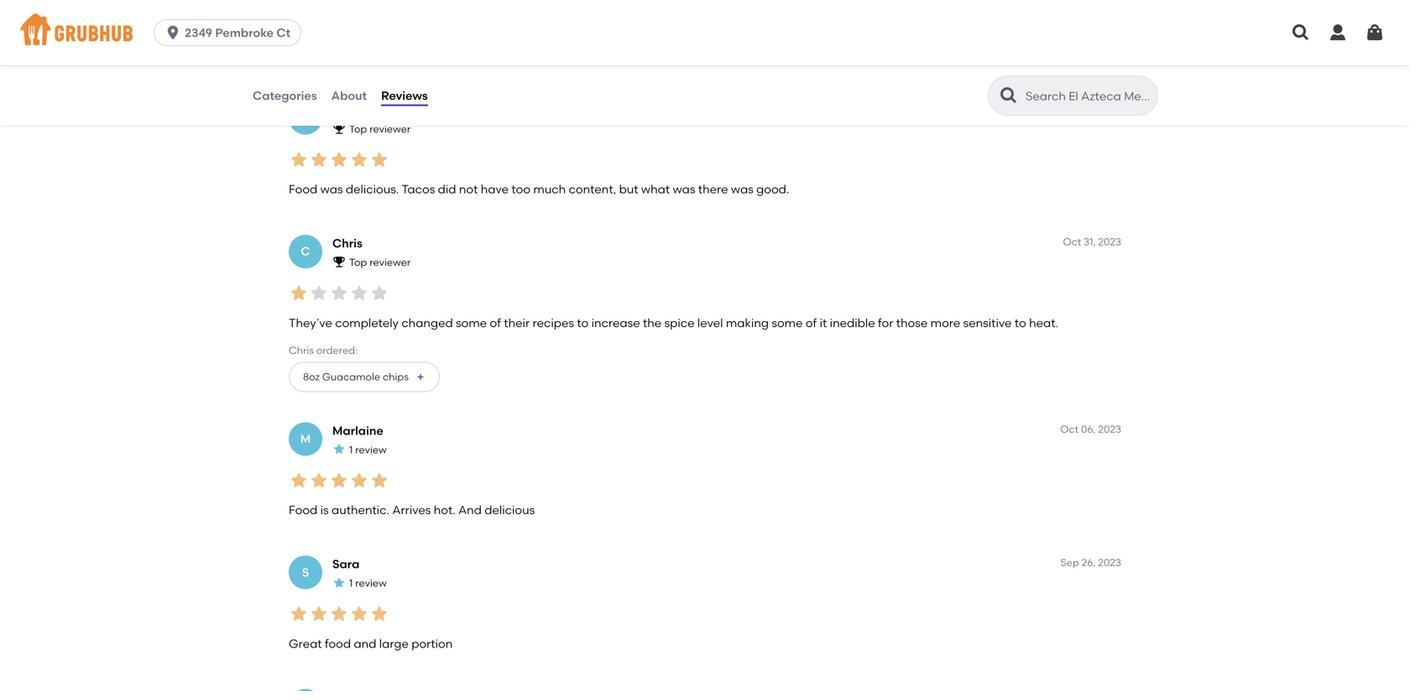 Task type: locate. For each thing, give the bounding box(es) containing it.
2 horizontal spatial was
[[731, 182, 754, 197]]

chris
[[332, 236, 363, 251], [289, 345, 314, 357]]

ordered: for chris ordered:
[[316, 345, 358, 357]]

to
[[577, 316, 589, 330], [1015, 316, 1027, 330]]

chris for chris
[[332, 236, 363, 251]]

of left the it
[[806, 316, 817, 330]]

food left delicious.
[[289, 182, 318, 197]]

laurel
[[289, 23, 319, 36]]

food is authentic.  arrives hot.  and delicious
[[289, 504, 535, 518]]

reviewer
[[370, 123, 411, 135], [370, 256, 411, 269]]

some right the changed
[[456, 316, 487, 330]]

1 vertical spatial c
[[301, 245, 310, 259]]

1 vertical spatial 2023
[[1098, 423, 1122, 436]]

ct
[[277, 26, 291, 40]]

top
[[349, 123, 367, 135], [349, 256, 367, 269]]

0 vertical spatial trophy icon image
[[332, 122, 346, 135]]

top reviewer for cathleen
[[349, 123, 411, 135]]

0 horizontal spatial svg image
[[165, 24, 181, 41]]

heat.
[[1029, 316, 1059, 330]]

increase
[[592, 316, 640, 330]]

trophy icon image for chris
[[332, 255, 346, 269]]

tacos
[[402, 182, 435, 197]]

1 top from the top
[[349, 123, 367, 135]]

0 horizontal spatial to
[[577, 316, 589, 330]]

oct for food is authentic.  arrives hot.  and delicious
[[1061, 423, 1079, 436]]

2023
[[1098, 236, 1122, 248], [1098, 423, 1122, 436], [1098, 557, 1122, 569]]

their
[[504, 316, 530, 330]]

oct
[[1063, 236, 1082, 248], [1061, 423, 1079, 436]]

oct 06, 2023
[[1061, 423, 1122, 436]]

svg image
[[1328, 23, 1348, 43], [165, 24, 181, 41]]

1 c from the top
[[301, 111, 310, 125]]

it
[[820, 316, 827, 330]]

was right the there
[[731, 182, 754, 197]]

2349
[[185, 26, 212, 40]]

2 top from the top
[[349, 256, 367, 269]]

2 1 review from the top
[[349, 578, 387, 590]]

1 vertical spatial 1
[[349, 578, 353, 590]]

some
[[456, 316, 487, 330], [772, 316, 803, 330]]

was right what
[[673, 182, 696, 197]]

1 reviewer from the top
[[370, 123, 411, 135]]

1 vertical spatial oct
[[1061, 423, 1079, 436]]

0 vertical spatial ordered:
[[322, 23, 363, 36]]

about button
[[331, 65, 368, 126]]

1 down sara on the left bottom of the page
[[349, 578, 353, 590]]

reviews
[[381, 88, 428, 103]]

trophy icon image up completely
[[332, 255, 346, 269]]

2023 right 06,
[[1098, 423, 1122, 436]]

0 horizontal spatial of
[[490, 316, 501, 330]]

1 vertical spatial top
[[349, 256, 367, 269]]

1 horizontal spatial of
[[806, 316, 817, 330]]

1 for sara
[[349, 578, 353, 590]]

top reviewer up completely
[[349, 256, 411, 269]]

2023 right 31,
[[1098, 236, 1122, 248]]

of
[[490, 316, 501, 330], [806, 316, 817, 330]]

c up they've
[[301, 245, 310, 259]]

sep
[[1061, 557, 1080, 569]]

review down sara on the left bottom of the page
[[355, 578, 387, 590]]

0 vertical spatial food
[[289, 182, 318, 197]]

2 1 from the top
[[349, 578, 353, 590]]

1 horizontal spatial to
[[1015, 316, 1027, 330]]

they've
[[289, 316, 332, 330]]

c
[[301, 111, 310, 125], [301, 245, 310, 259]]

food for food is authentic.  arrives hot.  and delicious
[[289, 504, 318, 518]]

sep 26, 2023
[[1061, 557, 1122, 569]]

great
[[289, 637, 322, 651]]

0 vertical spatial 1 review
[[349, 444, 387, 456]]

top for cathleen
[[349, 123, 367, 135]]

0 vertical spatial review
[[355, 444, 387, 456]]

1 horizontal spatial chris
[[332, 236, 363, 251]]

content,
[[569, 182, 616, 197]]

1 1 from the top
[[349, 444, 353, 456]]

review down marlaine
[[355, 444, 387, 456]]

0 horizontal spatial svg image
[[1291, 23, 1312, 43]]

1
[[349, 444, 353, 456], [349, 578, 353, 590]]

0 vertical spatial 1
[[349, 444, 353, 456]]

1 review down marlaine
[[349, 444, 387, 456]]

3
[[1062, 102, 1067, 114]]

1 vertical spatial 1 review
[[349, 578, 387, 590]]

0 horizontal spatial some
[[456, 316, 487, 330]]

0 vertical spatial reviewer
[[370, 123, 411, 135]]

top down cathleen
[[349, 123, 367, 135]]

of left their
[[490, 316, 501, 330]]

1 trophy icon image from the top
[[332, 122, 346, 135]]

food
[[325, 637, 351, 651]]

top reviewer down cathleen
[[349, 123, 411, 135]]

1 vertical spatial trophy icon image
[[332, 255, 346, 269]]

1 horizontal spatial some
[[772, 316, 803, 330]]

1 vertical spatial chris
[[289, 345, 314, 357]]

laurel ordered:
[[289, 23, 363, 36]]

oct for they've completely changed some of their recipes to increase the spice level making some of it inedible for those more sensitive to heat.
[[1063, 236, 1082, 248]]

chris up 8oz
[[289, 345, 314, 357]]

2 reviewer from the top
[[370, 256, 411, 269]]

was
[[320, 182, 343, 197], [673, 182, 696, 197], [731, 182, 754, 197]]

1 2023 from the top
[[1098, 236, 1122, 248]]

ordered:
[[322, 23, 363, 36], [316, 345, 358, 357]]

2 2023 from the top
[[1098, 423, 1122, 436]]

top up completely
[[349, 256, 367, 269]]

0 horizontal spatial was
[[320, 182, 343, 197]]

top reviewer
[[349, 123, 411, 135], [349, 256, 411, 269]]

2023 for recipes
[[1098, 236, 1122, 248]]

food left is
[[289, 504, 318, 518]]

1 1 review from the top
[[349, 444, 387, 456]]

more
[[931, 316, 961, 330]]

0 vertical spatial top
[[349, 123, 367, 135]]

3 was from the left
[[731, 182, 754, 197]]

0 vertical spatial top reviewer
[[349, 123, 411, 135]]

food
[[289, 182, 318, 197], [289, 504, 318, 518]]

0 vertical spatial chris
[[332, 236, 363, 251]]

2 of from the left
[[806, 316, 817, 330]]

1 svg image from the left
[[1291, 23, 1312, 43]]

ordered: up guacamole
[[316, 345, 358, 357]]

reviewer up completely
[[370, 256, 411, 269]]

1 review from the top
[[355, 444, 387, 456]]

categories
[[253, 88, 317, 103]]

1 vertical spatial review
[[355, 578, 387, 590]]

1 vertical spatial ordered:
[[316, 345, 358, 357]]

food was delicious. tacos did not have too much content, but what was there was good.
[[289, 182, 790, 197]]

s
[[302, 566, 309, 580]]

2 vertical spatial 2023
[[1098, 557, 1122, 569]]

1 vertical spatial food
[[289, 504, 318, 518]]

1 vertical spatial reviewer
[[370, 256, 411, 269]]

chips
[[383, 371, 409, 383]]

spice
[[665, 316, 695, 330]]

2023 right 26,
[[1098, 557, 1122, 569]]

2 food from the top
[[289, 504, 318, 518]]

1 top reviewer from the top
[[349, 123, 411, 135]]

0 vertical spatial oct
[[1063, 236, 1082, 248]]

0 horizontal spatial chris
[[289, 345, 314, 357]]

1 down marlaine
[[349, 444, 353, 456]]

ago
[[1102, 102, 1122, 114]]

delicious
[[485, 504, 535, 518]]

2 trophy icon image from the top
[[332, 255, 346, 269]]

0 vertical spatial c
[[301, 111, 310, 125]]

oct 31, 2023
[[1063, 236, 1122, 248]]

ordered: for laurel ordered:
[[322, 23, 363, 36]]

top for chris
[[349, 256, 367, 269]]

2 top reviewer from the top
[[349, 256, 411, 269]]

1 review
[[349, 444, 387, 456], [349, 578, 387, 590]]

1 review down sara on the left bottom of the page
[[349, 578, 387, 590]]

0 vertical spatial 2023
[[1098, 236, 1122, 248]]

chris down delicious.
[[332, 236, 363, 251]]

trophy icon image
[[332, 122, 346, 135], [332, 255, 346, 269]]

1 horizontal spatial was
[[673, 182, 696, 197]]

some left the it
[[772, 316, 803, 330]]

trophy icon image down cathleen
[[332, 122, 346, 135]]

oct left 31,
[[1063, 236, 1082, 248]]

1 was from the left
[[320, 182, 343, 197]]

plus icon image
[[416, 372, 426, 382]]

review
[[355, 444, 387, 456], [355, 578, 387, 590]]

2 review from the top
[[355, 578, 387, 590]]

to right recipes
[[577, 316, 589, 330]]

c down categories
[[301, 111, 310, 125]]

star icon image
[[289, 150, 309, 170], [309, 150, 329, 170], [329, 150, 349, 170], [349, 150, 369, 170], [369, 150, 390, 170], [289, 283, 309, 303], [309, 283, 329, 303], [329, 283, 349, 303], [349, 283, 369, 303], [369, 283, 390, 303], [332, 443, 346, 456], [289, 471, 309, 491], [309, 471, 329, 491], [329, 471, 349, 491], [349, 471, 369, 491], [369, 471, 390, 491], [332, 577, 346, 590], [289, 605, 309, 625], [309, 605, 329, 625], [329, 605, 349, 625], [349, 605, 369, 625], [369, 605, 390, 625]]

was left delicious.
[[320, 182, 343, 197]]

2 c from the top
[[301, 245, 310, 259]]

svg image
[[1291, 23, 1312, 43], [1365, 23, 1385, 43]]

reviewer down reviews
[[370, 123, 411, 135]]

trophy icon image for cathleen
[[332, 122, 346, 135]]

oct left 06,
[[1061, 423, 1079, 436]]

26,
[[1082, 557, 1096, 569]]

1 vertical spatial top reviewer
[[349, 256, 411, 269]]

ordered: right laurel
[[322, 23, 363, 36]]

to left heat.
[[1015, 316, 1027, 330]]

search icon image
[[999, 86, 1019, 106]]

1 review for sara
[[349, 578, 387, 590]]

1 horizontal spatial svg image
[[1365, 23, 1385, 43]]

what
[[641, 182, 670, 197]]

making
[[726, 316, 769, 330]]

1 food from the top
[[289, 182, 318, 197]]



Task type: describe. For each thing, give the bounding box(es) containing it.
but
[[619, 182, 639, 197]]

1 horizontal spatial svg image
[[1328, 23, 1348, 43]]

1 for marlaine
[[349, 444, 353, 456]]

review for marlaine
[[355, 444, 387, 456]]

arrives
[[392, 504, 431, 518]]

great food and large portion
[[289, 637, 453, 651]]

portion
[[412, 637, 453, 651]]

for
[[878, 316, 894, 330]]

and
[[354, 637, 377, 651]]

2 to from the left
[[1015, 316, 1027, 330]]

reviews button
[[380, 65, 429, 126]]

m
[[300, 432, 311, 446]]

authentic.
[[332, 504, 390, 518]]

did
[[438, 182, 456, 197]]

cathleen
[[332, 103, 386, 117]]

8oz
[[303, 371, 320, 383]]

svg image inside 2349 pembroke ct button
[[165, 24, 181, 41]]

the
[[643, 316, 662, 330]]

is
[[320, 504, 329, 518]]

recipes
[[533, 316, 574, 330]]

2 was from the left
[[673, 182, 696, 197]]

06,
[[1081, 423, 1096, 436]]

guacamole
[[322, 371, 380, 383]]

8oz guacamole chips button
[[289, 362, 440, 392]]

delicious.
[[346, 182, 399, 197]]

not
[[459, 182, 478, 197]]

weeks
[[1070, 102, 1100, 114]]

chris for chris ordered:
[[289, 345, 314, 357]]

changed
[[402, 316, 453, 330]]

sara
[[332, 558, 360, 572]]

reviewer for cathleen
[[370, 123, 411, 135]]

Search El Azteca Mexican Restaurant-Mahwah search field
[[1024, 88, 1153, 104]]

marlaine
[[332, 424, 384, 438]]

too
[[512, 182, 531, 197]]

much
[[534, 182, 566, 197]]

c for chris
[[301, 245, 310, 259]]

2 svg image from the left
[[1365, 23, 1385, 43]]

large
[[379, 637, 409, 651]]

there
[[698, 182, 728, 197]]

2 some from the left
[[772, 316, 803, 330]]

1 to from the left
[[577, 316, 589, 330]]

good.
[[757, 182, 790, 197]]

top reviewer for chris
[[349, 256, 411, 269]]

completely
[[335, 316, 399, 330]]

3 2023 from the top
[[1098, 557, 1122, 569]]

those
[[897, 316, 928, 330]]

inedible
[[830, 316, 875, 330]]

categories button
[[252, 65, 318, 126]]

2349 pembroke ct
[[185, 26, 291, 40]]

c for cathleen
[[301, 111, 310, 125]]

8oz guacamole chips
[[303, 371, 409, 383]]

have
[[481, 182, 509, 197]]

they've completely changed some of their recipes to increase the spice level making some of it inedible for those more sensitive to heat.
[[289, 316, 1059, 330]]

pembroke
[[215, 26, 274, 40]]

1 review for marlaine
[[349, 444, 387, 456]]

1 some from the left
[[456, 316, 487, 330]]

and
[[459, 504, 482, 518]]

about
[[331, 88, 367, 103]]

2349 pembroke ct button
[[154, 19, 308, 46]]

reviewer for chris
[[370, 256, 411, 269]]

hot.
[[434, 504, 456, 518]]

chris ordered:
[[289, 345, 358, 357]]

review for sara
[[355, 578, 387, 590]]

main navigation navigation
[[0, 0, 1411, 65]]

sensitive
[[964, 316, 1012, 330]]

1 of from the left
[[490, 316, 501, 330]]

31,
[[1084, 236, 1096, 248]]

3 weeks ago
[[1062, 102, 1122, 114]]

2023 for delicious
[[1098, 423, 1122, 436]]

level
[[698, 316, 723, 330]]

food for food was delicious. tacos did not have too much content, but what was there was good.
[[289, 182, 318, 197]]



Task type: vqa. For each thing, say whether or not it's contained in the screenshot.
"Laurel ordered:"
yes



